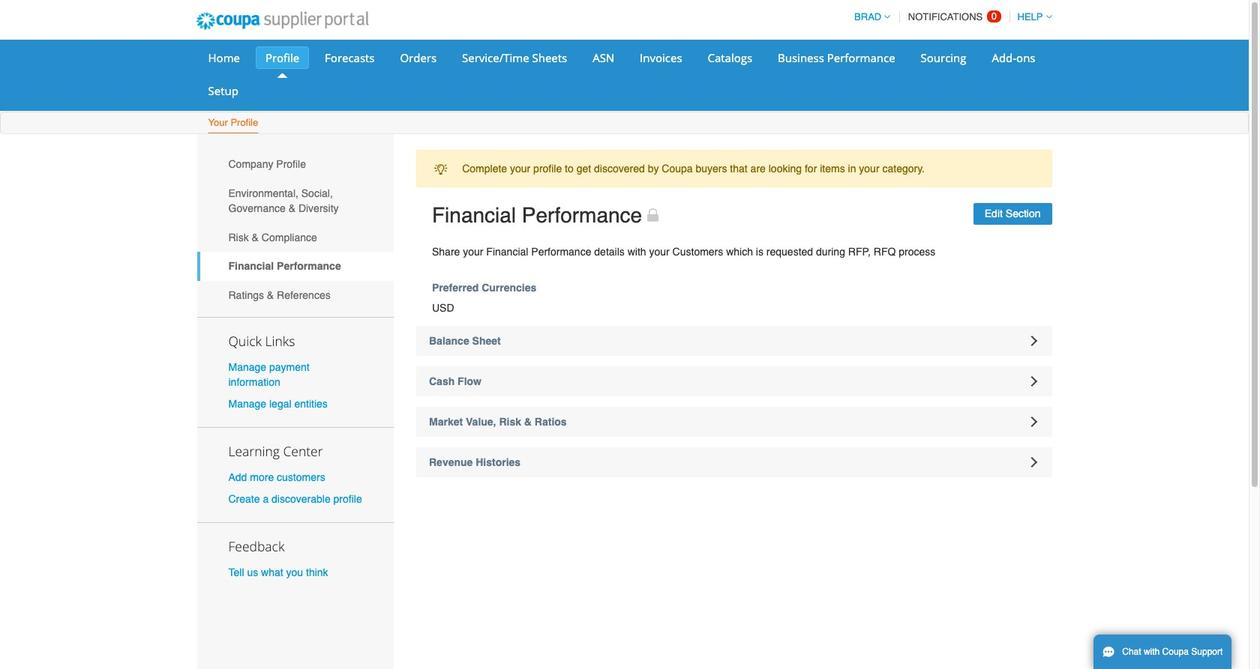 Task type: vqa. For each thing, say whether or not it's contained in the screenshot.
Add-
yes



Task type: describe. For each thing, give the bounding box(es) containing it.
balance sheet
[[429, 335, 501, 347]]

profile for your profile
[[231, 117, 258, 128]]

preferred
[[432, 282, 479, 294]]

which
[[726, 246, 753, 258]]

& down governance
[[252, 231, 259, 243]]

links
[[265, 332, 295, 350]]

share your financial performance details with your customers which is requested during rfp, rfq process
[[432, 246, 935, 258]]

are
[[750, 163, 766, 175]]

complete your profile to get discovered by coupa buyers that are looking for items in your category.
[[462, 163, 925, 175]]

cash
[[429, 376, 455, 388]]

value,
[[466, 416, 496, 428]]

buyers
[[696, 163, 727, 175]]

financial performance link
[[197, 252, 394, 281]]

business performance
[[778, 50, 895, 65]]

risk & compliance
[[228, 231, 317, 243]]

payment
[[269, 361, 310, 373]]

& right ratings
[[267, 289, 274, 301]]

service/time sheets link
[[452, 47, 577, 69]]

orders
[[400, 50, 437, 65]]

add-ons link
[[982, 47, 1045, 69]]

1 vertical spatial profile
[[333, 494, 362, 506]]

your
[[208, 117, 228, 128]]

learning
[[228, 442, 280, 460]]

brad
[[854, 11, 881, 23]]

rfp,
[[848, 246, 871, 258]]

what
[[261, 567, 283, 579]]

manage legal entities
[[228, 398, 328, 410]]

orders link
[[390, 47, 446, 69]]

0 vertical spatial profile
[[265, 50, 299, 65]]

business performance link
[[768, 47, 905, 69]]

your right complete
[[510, 163, 530, 175]]

balance
[[429, 335, 469, 347]]

company profile link
[[197, 150, 394, 179]]

revenue histories heading
[[416, 448, 1052, 478]]

during
[[816, 246, 845, 258]]

ratings & references
[[228, 289, 331, 301]]

catalogs
[[708, 50, 752, 65]]

for
[[805, 163, 817, 175]]

social,
[[301, 187, 333, 199]]

risk inside risk & compliance link
[[228, 231, 249, 243]]

revenue
[[429, 457, 473, 469]]

add
[[228, 472, 247, 484]]

us
[[247, 567, 258, 579]]

sourcing
[[921, 50, 966, 65]]

quick
[[228, 332, 262, 350]]

profile link
[[256, 47, 309, 69]]

complete your profile to get discovered by coupa buyers that are looking for items in your category. alert
[[416, 150, 1052, 188]]

your right in
[[859, 163, 879, 175]]

chat
[[1122, 647, 1141, 658]]

catalogs link
[[698, 47, 762, 69]]

risk inside market value, risk & ratios dropdown button
[[499, 416, 521, 428]]

& inside environmental, social, governance & diversity
[[288, 202, 296, 214]]

market
[[429, 416, 463, 428]]

manage payment information link
[[228, 361, 310, 388]]

coupa inside button
[[1162, 647, 1189, 658]]

company profile
[[228, 158, 306, 170]]

environmental,
[[228, 187, 298, 199]]

financial performance inside financial performance link
[[228, 260, 341, 272]]

by
[[648, 163, 659, 175]]

add-ons
[[992, 50, 1035, 65]]

entities
[[294, 398, 328, 410]]

& inside dropdown button
[[524, 416, 532, 428]]

learning center
[[228, 442, 323, 460]]

revenue histories button
[[416, 448, 1052, 478]]

service/time sheets
[[462, 50, 567, 65]]

2 vertical spatial financial
[[228, 260, 274, 272]]

help link
[[1011, 11, 1052, 23]]

center
[[283, 442, 323, 460]]

balance sheet button
[[416, 326, 1052, 356]]

service/time
[[462, 50, 529, 65]]

edit section link
[[973, 204, 1052, 225]]

that
[[730, 163, 748, 175]]

environmental, social, governance & diversity link
[[197, 179, 394, 223]]

your right share
[[463, 246, 483, 258]]

to
[[565, 163, 574, 175]]

create a discoverable profile link
[[228, 494, 362, 506]]

discoverable
[[272, 494, 331, 506]]

details
[[594, 246, 625, 258]]

information
[[228, 376, 280, 388]]

brad link
[[848, 11, 890, 23]]

risk & compliance link
[[197, 223, 394, 252]]

manage for manage legal entities
[[228, 398, 266, 410]]

1 vertical spatial financial
[[486, 246, 528, 258]]



Task type: locate. For each thing, give the bounding box(es) containing it.
rfq
[[874, 246, 896, 258]]

looking
[[769, 163, 802, 175]]

setup
[[208, 83, 238, 98]]

with inside button
[[1144, 647, 1160, 658]]

0 horizontal spatial profile
[[333, 494, 362, 506]]

with right chat
[[1144, 647, 1160, 658]]

0 horizontal spatial with
[[628, 246, 646, 258]]

0 vertical spatial profile
[[533, 163, 562, 175]]

sheet
[[472, 335, 501, 347]]

0 vertical spatial coupa
[[662, 163, 693, 175]]

ratios
[[535, 416, 567, 428]]

quick links
[[228, 332, 295, 350]]

tell
[[228, 567, 244, 579]]

market value, risk & ratios button
[[416, 407, 1052, 437]]

business
[[778, 50, 824, 65]]

manage inside manage payment information
[[228, 361, 266, 373]]

manage payment information
[[228, 361, 310, 388]]

items
[[820, 163, 845, 175]]

tell us what you think
[[228, 567, 328, 579]]

asn
[[593, 50, 614, 65]]

profile right discoverable in the left bottom of the page
[[333, 494, 362, 506]]

chat with coupa support button
[[1094, 635, 1232, 670]]

profile for company profile
[[276, 158, 306, 170]]

diversity
[[298, 202, 339, 214]]

performance left details
[[531, 246, 591, 258]]

profile
[[265, 50, 299, 65], [231, 117, 258, 128], [276, 158, 306, 170]]

process
[[899, 246, 935, 258]]

0 vertical spatial financial
[[432, 204, 516, 228]]

environmental, social, governance & diversity
[[228, 187, 339, 214]]

2 manage from the top
[[228, 398, 266, 410]]

forecasts
[[325, 50, 375, 65]]

1 vertical spatial risk
[[499, 416, 521, 428]]

manage for manage payment information
[[228, 361, 266, 373]]

setup link
[[198, 80, 248, 102]]

with right details
[[628, 246, 646, 258]]

more
[[250, 472, 274, 484]]

1 manage from the top
[[228, 361, 266, 373]]

performance up references
[[277, 260, 341, 272]]

ratings
[[228, 289, 264, 301]]

is
[[756, 246, 763, 258]]

with
[[628, 246, 646, 258], [1144, 647, 1160, 658]]

discovered
[[594, 163, 645, 175]]

customers
[[277, 472, 325, 484]]

performance up details
[[522, 204, 642, 228]]

coupa right by
[[662, 163, 693, 175]]

manage down information
[[228, 398, 266, 410]]

profile up the environmental, social, governance & diversity 'link'
[[276, 158, 306, 170]]

1 horizontal spatial financial performance
[[432, 204, 642, 228]]

risk right value,
[[499, 416, 521, 428]]

invoices link
[[630, 47, 692, 69]]

& left "diversity"
[[288, 202, 296, 214]]

your
[[510, 163, 530, 175], [859, 163, 879, 175], [463, 246, 483, 258], [649, 246, 670, 258]]

coupa supplier portal image
[[186, 2, 379, 40]]

financial up share
[[432, 204, 516, 228]]

your profile
[[208, 117, 258, 128]]

share
[[432, 246, 460, 258]]

sheets
[[532, 50, 567, 65]]

ratings & references link
[[197, 281, 394, 310]]

profile down coupa supplier portal image at the top of the page
[[265, 50, 299, 65]]

financial performance down compliance
[[228, 260, 341, 272]]

balance sheet heading
[[416, 326, 1052, 356]]

1 horizontal spatial profile
[[533, 163, 562, 175]]

navigation
[[848, 2, 1052, 32]]

add-
[[992, 50, 1016, 65]]

financial up currencies
[[486, 246, 528, 258]]

you
[[286, 567, 303, 579]]

forecasts link
[[315, 47, 384, 69]]

customers
[[672, 246, 723, 258]]

0 horizontal spatial risk
[[228, 231, 249, 243]]

company
[[228, 158, 273, 170]]

0
[[991, 11, 997, 22]]

profile left to
[[533, 163, 562, 175]]

0 horizontal spatial coupa
[[662, 163, 693, 175]]

in
[[848, 163, 856, 175]]

legal
[[269, 398, 291, 410]]

0 vertical spatial financial performance
[[432, 204, 642, 228]]

complete
[[462, 163, 507, 175]]

1 horizontal spatial risk
[[499, 416, 521, 428]]

navigation containing notifications 0
[[848, 2, 1052, 32]]

1 vertical spatial profile
[[231, 117, 258, 128]]

1 horizontal spatial coupa
[[1162, 647, 1189, 658]]

edit section
[[985, 208, 1041, 220]]

0 vertical spatial with
[[628, 246, 646, 258]]

cash flow button
[[416, 367, 1052, 397]]

market value, risk & ratios heading
[[416, 407, 1052, 437]]

home link
[[198, 47, 250, 69]]

& left the ratios
[[524, 416, 532, 428]]

currencies
[[482, 282, 536, 294]]

think
[[306, 567, 328, 579]]

notifications
[[908, 11, 983, 23]]

1 vertical spatial with
[[1144, 647, 1160, 658]]

flow
[[458, 376, 482, 388]]

invoices
[[640, 50, 682, 65]]

0 vertical spatial risk
[[228, 231, 249, 243]]

profile right your
[[231, 117, 258, 128]]

manage
[[228, 361, 266, 373], [228, 398, 266, 410]]

financial performance down to
[[432, 204, 642, 228]]

cash flow
[[429, 376, 482, 388]]

notifications 0
[[908, 11, 997, 23]]

coupa inside "alert"
[[662, 163, 693, 175]]

coupa
[[662, 163, 693, 175], [1162, 647, 1189, 658]]

1 vertical spatial financial performance
[[228, 260, 341, 272]]

tell us what you think button
[[228, 566, 328, 581]]

manage up information
[[228, 361, 266, 373]]

coupa left support
[[1162, 647, 1189, 658]]

your left customers
[[649, 246, 670, 258]]

a
[[263, 494, 269, 506]]

usd
[[432, 302, 454, 314]]

home
[[208, 50, 240, 65]]

create a discoverable profile
[[228, 494, 362, 506]]

preferred currencies
[[432, 282, 536, 294]]

performance down brad at the right
[[827, 50, 895, 65]]

1 horizontal spatial with
[[1144, 647, 1160, 658]]

references
[[277, 289, 331, 301]]

financial up ratings
[[228, 260, 274, 272]]

1 vertical spatial manage
[[228, 398, 266, 410]]

chat with coupa support
[[1122, 647, 1223, 658]]

0 horizontal spatial financial performance
[[228, 260, 341, 272]]

cash flow heading
[[416, 367, 1052, 397]]

risk down governance
[[228, 231, 249, 243]]

sourcing link
[[911, 47, 976, 69]]

profile inside complete your profile to get discovered by coupa buyers that are looking for items in your category. "alert"
[[533, 163, 562, 175]]

add more customers link
[[228, 472, 325, 484]]

2 vertical spatial profile
[[276, 158, 306, 170]]

0 vertical spatial manage
[[228, 361, 266, 373]]

edit
[[985, 208, 1003, 220]]

market value, risk & ratios
[[429, 416, 567, 428]]

create
[[228, 494, 260, 506]]

1 vertical spatial coupa
[[1162, 647, 1189, 658]]

feedback
[[228, 538, 285, 556]]



